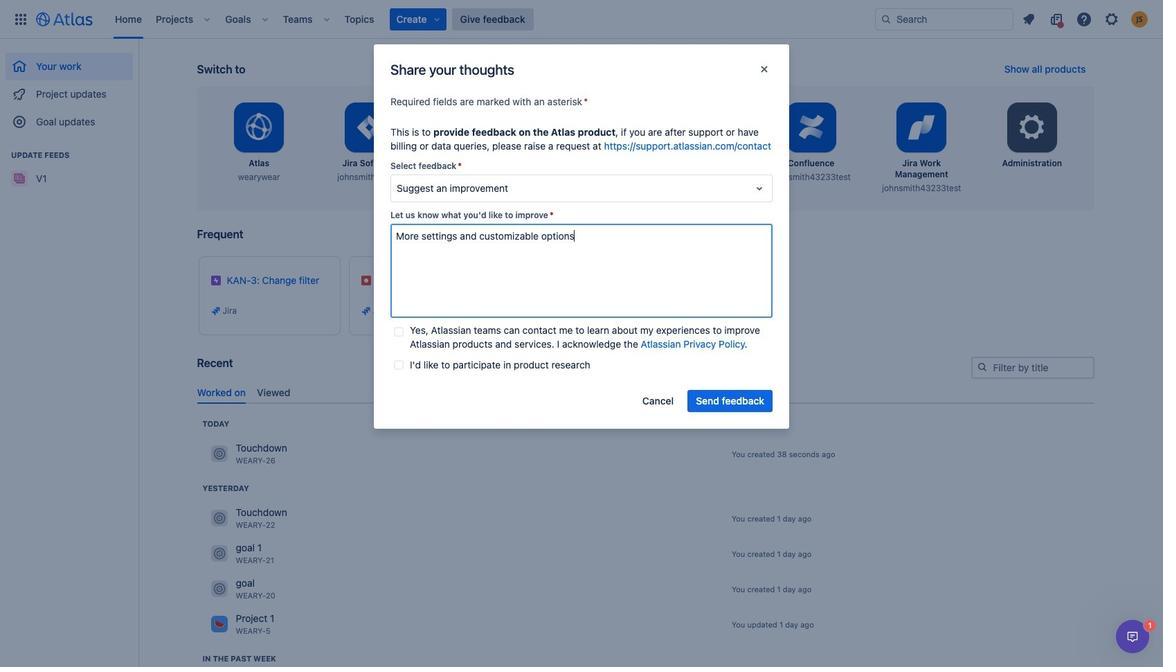 Task type: locate. For each thing, give the bounding box(es) containing it.
3 heading from the top
[[203, 653, 276, 664]]

1 vertical spatial townsquare image
[[211, 581, 228, 597]]

group
[[6, 39, 133, 140], [6, 136, 133, 197]]

2 group from the top
[[6, 136, 133, 197]]

dialog
[[1117, 620, 1150, 653]]

Filter by title field
[[973, 358, 1093, 378]]

2 townsquare image from the top
[[211, 581, 228, 597]]

jira image
[[361, 305, 372, 317], [361, 305, 372, 317]]

2 vertical spatial townsquare image
[[211, 616, 228, 633]]

settings image
[[1016, 111, 1049, 144]]

tab list
[[192, 381, 1100, 404]]

heading
[[203, 418, 230, 429], [203, 483, 249, 494], [203, 653, 276, 664]]

None text field
[[391, 224, 773, 318]]

2 vertical spatial heading
[[203, 653, 276, 664]]

1 vertical spatial townsquare image
[[211, 545, 228, 562]]

1 townsquare image from the top
[[211, 446, 228, 462]]

0 vertical spatial heading
[[203, 418, 230, 429]]

jira image
[[210, 305, 221, 317], [210, 305, 221, 317]]

townsquare image
[[211, 446, 228, 462], [211, 581, 228, 597], [211, 616, 228, 633]]

open image
[[752, 180, 768, 197]]

search image
[[977, 362, 988, 373]]

1 townsquare image from the top
[[211, 510, 228, 527]]

2 townsquare image from the top
[[211, 545, 228, 562]]

banner
[[0, 0, 1164, 39]]

search image
[[881, 14, 892, 25]]

0 vertical spatial townsquare image
[[211, 510, 228, 527]]

1 group from the top
[[6, 39, 133, 140]]

None search field
[[876, 8, 1014, 30]]

1 vertical spatial heading
[[203, 483, 249, 494]]

0 vertical spatial townsquare image
[[211, 446, 228, 462]]

townsquare image
[[211, 510, 228, 527], [211, 545, 228, 562]]



Task type: describe. For each thing, give the bounding box(es) containing it.
2 heading from the top
[[203, 483, 249, 494]]

3 townsquare image from the top
[[211, 616, 228, 633]]

help image
[[1076, 11, 1093, 27]]

top element
[[8, 0, 876, 38]]

1 heading from the top
[[203, 418, 230, 429]]

Search field
[[876, 8, 1014, 30]]

close modal image
[[756, 61, 773, 78]]



Task type: vqa. For each thing, say whether or not it's contained in the screenshot.
Switch to... icon
no



